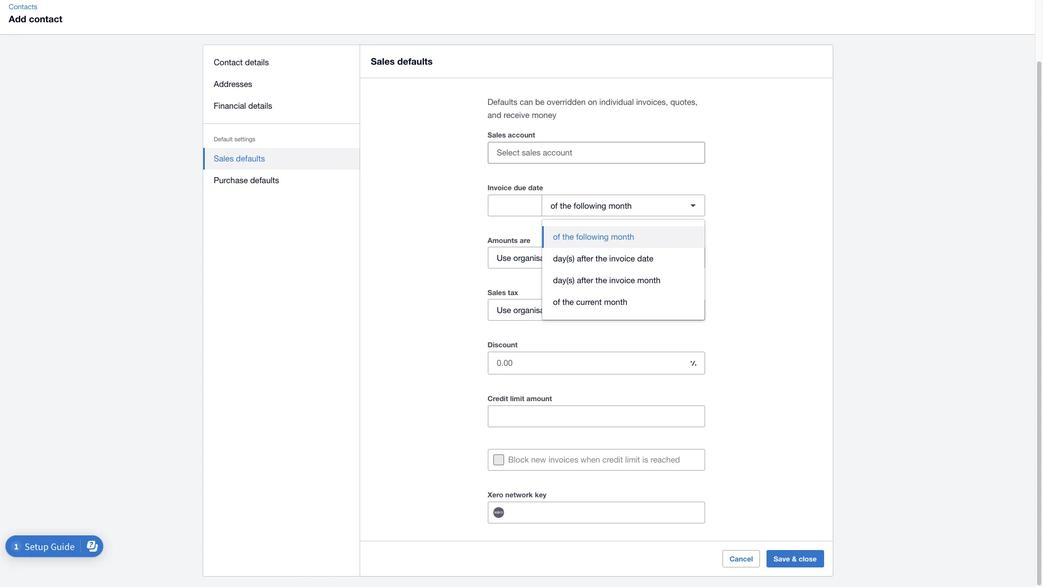 Task type: vqa. For each thing, say whether or not it's contained in the screenshot.
third Learn more
no



Task type: describe. For each thing, give the bounding box(es) containing it.
of for of the following month button
[[554, 232, 561, 241]]

amount
[[527, 394, 552, 403]]

of for of the current month button
[[554, 297, 561, 307]]

purchase defaults
[[214, 176, 279, 185]]

settings for sales tax
[[561, 305, 589, 315]]

amounts are
[[488, 236, 531, 245]]

of the following month for of the following month button
[[554, 232, 635, 241]]

use organisation settings button for sales tax
[[488, 299, 705, 321]]

none number field inside 'invoice due date' group
[[489, 195, 542, 216]]

after for day(s) after the invoice month
[[577, 276, 594, 285]]

0 vertical spatial settings
[[235, 136, 256, 142]]

sales inside the sales defaults button
[[214, 154, 234, 163]]

default settings
[[214, 136, 256, 142]]

the inside button
[[596, 254, 608, 263]]

invoice due date group
[[488, 195, 705, 216]]

organisation for are
[[514, 253, 558, 262]]

of the following month for of the following month popup button
[[551, 201, 632, 210]]

addresses button
[[203, 73, 360, 95]]

defaults for the sales defaults button
[[236, 154, 265, 163]]

sales account
[[488, 130, 536, 139]]

save & close button
[[767, 550, 825, 568]]

Credit limit amount number field
[[489, 406, 705, 427]]

sales defaults button
[[203, 148, 360, 170]]

credit limit amount
[[488, 394, 552, 403]]

details for contact details
[[245, 58, 269, 67]]

day(s) after the invoice date button
[[543, 248, 705, 270]]

close
[[799, 555, 817, 563]]

contact
[[29, 13, 62, 24]]

invoices,
[[637, 97, 669, 107]]

day(s) for day(s) after the invoice date
[[554, 254, 575, 263]]

reached
[[651, 455, 681, 464]]

defaults for purchase defaults button at left
[[250, 176, 279, 185]]

after for day(s) after the invoice date
[[577, 254, 594, 263]]

group containing of the following month
[[543, 220, 705, 320]]

day(s) after the invoice month
[[554, 276, 661, 285]]

individual
[[600, 97, 634, 107]]

month for of the current month button
[[605, 297, 628, 307]]

invoice for month
[[610, 276, 636, 285]]

month for of the following month button
[[611, 232, 635, 241]]

quotes,
[[671, 97, 698, 107]]

on
[[588, 97, 598, 107]]

0 vertical spatial defaults
[[398, 55, 433, 67]]

day(s) after the invoice month button
[[543, 270, 705, 291]]

details for financial details
[[249, 101, 272, 110]]

due
[[514, 183, 527, 192]]

purchase defaults button
[[203, 170, 360, 191]]

receive
[[504, 110, 530, 120]]

block
[[509, 455, 529, 464]]

of the current month button
[[543, 291, 705, 313]]

use for amounts
[[497, 253, 512, 262]]

amounts
[[488, 236, 518, 245]]

and
[[488, 110, 502, 120]]

organisation for tax
[[514, 305, 558, 315]]

date inside button
[[638, 254, 654, 263]]

money
[[532, 110, 557, 120]]

financial details button
[[203, 95, 360, 117]]

0 vertical spatial limit
[[510, 394, 525, 403]]

can
[[520, 97, 533, 107]]



Task type: locate. For each thing, give the bounding box(es) containing it.
0 vertical spatial of the following month
[[551, 201, 632, 210]]

0 vertical spatial use organisation settings button
[[488, 247, 705, 269]]

invoice inside "button"
[[610, 276, 636, 285]]

day(s) inside "button"
[[554, 276, 575, 285]]

1 vertical spatial use
[[497, 305, 512, 315]]

following for of the following month button
[[577, 232, 609, 241]]

1 after from the top
[[577, 254, 594, 263]]

date right due
[[529, 183, 544, 192]]

0 vertical spatial use
[[497, 253, 512, 262]]

following
[[574, 201, 607, 210], [577, 232, 609, 241]]

key
[[535, 490, 547, 499]]

following up of the following month button
[[574, 201, 607, 210]]

1 vertical spatial use organisation settings
[[497, 305, 589, 315]]

Sales account field
[[489, 142, 705, 163]]

1 day(s) from the top
[[554, 254, 575, 263]]

2 day(s) from the top
[[554, 276, 575, 285]]

use down amounts
[[497, 253, 512, 262]]

contact details
[[214, 58, 269, 67]]

0 vertical spatial following
[[574, 201, 607, 210]]

details down addresses button
[[249, 101, 272, 110]]

2 vertical spatial of
[[554, 297, 561, 307]]

defaults can be overridden on individual invoices, quotes, and receive money
[[488, 97, 698, 120]]

2 after from the top
[[577, 276, 594, 285]]

of for of the following month popup button
[[551, 201, 558, 210]]

tax
[[508, 288, 519, 297]]

of the following month up of the following month button
[[551, 201, 632, 210]]

contacts
[[9, 3, 37, 11]]

1 vertical spatial day(s)
[[554, 276, 575, 285]]

of the following month
[[551, 201, 632, 210], [554, 232, 635, 241]]

discount
[[488, 340, 518, 349]]

Discount number field
[[489, 353, 683, 374]]

after inside "button"
[[577, 276, 594, 285]]

contact details button
[[203, 52, 360, 73]]

overridden
[[547, 97, 586, 107]]

invoice
[[488, 183, 512, 192]]

settings for amounts are
[[561, 253, 589, 262]]

day(s) inside button
[[554, 254, 575, 263]]

credit
[[603, 455, 623, 464]]

2 vertical spatial defaults
[[250, 176, 279, 185]]

sales tax
[[488, 288, 519, 297]]

limit left 'is'
[[626, 455, 641, 464]]

month down day(s) after the invoice date button
[[638, 276, 661, 285]]

Xero network key field
[[514, 502, 705, 523]]

details inside button
[[245, 58, 269, 67]]

sales defaults
[[371, 55, 433, 67], [214, 154, 265, 163]]

settings right "default"
[[235, 136, 256, 142]]

2 use organisation settings from the top
[[497, 305, 589, 315]]

1 horizontal spatial date
[[638, 254, 654, 263]]

1 vertical spatial use organisation settings button
[[488, 299, 705, 321]]

are
[[520, 236, 531, 245]]

use down sales tax
[[497, 305, 512, 315]]

following up day(s) after the invoice date
[[577, 232, 609, 241]]

settings down day(s) after the invoice month
[[561, 305, 589, 315]]

1 use organisation settings button from the top
[[488, 247, 705, 269]]

1 invoice from the top
[[610, 254, 636, 263]]

limit
[[510, 394, 525, 403], [626, 455, 641, 464]]

0 horizontal spatial sales defaults
[[214, 154, 265, 163]]

day(s) for day(s) after the invoice month
[[554, 276, 575, 285]]

limit right the credit
[[510, 394, 525, 403]]

0 vertical spatial of
[[551, 201, 558, 210]]

purchase
[[214, 176, 248, 185]]

2 organisation from the top
[[514, 305, 558, 315]]

1 vertical spatial limit
[[626, 455, 641, 464]]

the inside "button"
[[596, 276, 608, 285]]

0 vertical spatial day(s)
[[554, 254, 575, 263]]

the
[[560, 201, 572, 210], [563, 232, 574, 241], [596, 254, 608, 263], [596, 276, 608, 285], [563, 297, 574, 307]]

the for of the following month button
[[563, 232, 574, 241]]

defaults
[[488, 97, 518, 107]]

use organisation settings for are
[[497, 253, 589, 262]]

group
[[543, 220, 705, 320]]

1 horizontal spatial sales defaults
[[371, 55, 433, 67]]

0 vertical spatial sales defaults
[[371, 55, 433, 67]]

of the following month button
[[542, 195, 705, 216]]

cancel
[[730, 555, 754, 563]]

financial details
[[214, 101, 272, 110]]

1 organisation from the top
[[514, 253, 558, 262]]

0 vertical spatial organisation
[[514, 253, 558, 262]]

save & close
[[774, 555, 817, 563]]

organisation
[[514, 253, 558, 262], [514, 305, 558, 315]]

the for of the following month popup button
[[560, 201, 572, 210]]

of the following month up day(s) after the invoice date
[[554, 232, 635, 241]]

when
[[581, 455, 601, 464]]

invoices
[[549, 455, 579, 464]]

0 vertical spatial invoice
[[610, 254, 636, 263]]

1 vertical spatial date
[[638, 254, 654, 263]]

details right the contact
[[245, 58, 269, 67]]

contacts link
[[4, 2, 42, 13]]

use organisation settings
[[497, 253, 589, 262], [497, 305, 589, 315]]

0 horizontal spatial date
[[529, 183, 544, 192]]

date
[[529, 183, 544, 192], [638, 254, 654, 263]]

0 horizontal spatial limit
[[510, 394, 525, 403]]

day(s) up of the current month
[[554, 276, 575, 285]]

invoice down day(s) after the invoice date button
[[610, 276, 636, 285]]

0 vertical spatial after
[[577, 254, 594, 263]]

use organisation settings button down day(s) after the invoice month
[[488, 299, 705, 321]]

of the following month button
[[543, 226, 705, 248]]

addresses
[[214, 79, 252, 89]]

sales defaults inside button
[[214, 154, 265, 163]]

1 vertical spatial following
[[577, 232, 609, 241]]

is
[[643, 455, 649, 464]]

details inside button
[[249, 101, 272, 110]]

day(s)
[[554, 254, 575, 263], [554, 276, 575, 285]]

month up of the following month button
[[609, 201, 632, 210]]

settings
[[235, 136, 256, 142], [561, 253, 589, 262], [561, 305, 589, 315]]

1 vertical spatial of the following month
[[554, 232, 635, 241]]

list box containing of the following month
[[543, 220, 705, 320]]

after up day(s) after the invoice month
[[577, 254, 594, 263]]

&
[[793, 555, 797, 563]]

1 vertical spatial sales defaults
[[214, 154, 265, 163]]

of
[[551, 201, 558, 210], [554, 232, 561, 241], [554, 297, 561, 307]]

xero
[[488, 490, 504, 499]]

month down day(s) after the invoice month "button"
[[605, 297, 628, 307]]

None number field
[[489, 195, 542, 216]]

1 vertical spatial details
[[249, 101, 272, 110]]

new
[[532, 455, 547, 464]]

use organisation settings button
[[488, 247, 705, 269], [488, 299, 705, 321]]

invoice for date
[[610, 254, 636, 263]]

0 vertical spatial details
[[245, 58, 269, 67]]

contact
[[214, 58, 243, 67]]

of inside popup button
[[551, 201, 558, 210]]

date down of the following month button
[[638, 254, 654, 263]]

menu
[[203, 45, 360, 198]]

be
[[536, 97, 545, 107]]

of the following month inside button
[[554, 232, 635, 241]]

defaults
[[398, 55, 433, 67], [236, 154, 265, 163], [250, 176, 279, 185]]

1 vertical spatial defaults
[[236, 154, 265, 163]]

following inside popup button
[[574, 201, 607, 210]]

list box
[[543, 220, 705, 320]]

invoice due date
[[488, 183, 544, 192]]

the for of the current month button
[[563, 297, 574, 307]]

current
[[577, 297, 602, 307]]

add
[[9, 13, 26, 24]]

account
[[508, 130, 536, 139]]

2 invoice from the top
[[610, 276, 636, 285]]

following for of the following month popup button
[[574, 201, 607, 210]]

2 use organisation settings button from the top
[[488, 299, 705, 321]]

sales
[[371, 55, 395, 67], [488, 130, 506, 139], [214, 154, 234, 163], [488, 288, 506, 297]]

block new invoices when credit limit is reached
[[509, 455, 681, 464]]

of the current month
[[554, 297, 628, 307]]

use
[[497, 253, 512, 262], [497, 305, 512, 315]]

1 horizontal spatial limit
[[626, 455, 641, 464]]

use organisation settings for tax
[[497, 305, 589, 315]]

xero network key
[[488, 490, 547, 499]]

1 use from the top
[[497, 253, 512, 262]]

day(s) after the invoice date
[[554, 254, 654, 263]]

after
[[577, 254, 594, 263], [577, 276, 594, 285]]

1 vertical spatial after
[[577, 276, 594, 285]]

1 vertical spatial of
[[554, 232, 561, 241]]

month for of the following month popup button
[[609, 201, 632, 210]]

invoice down of the following month button
[[610, 254, 636, 263]]

the inside popup button
[[560, 201, 572, 210]]

2 vertical spatial settings
[[561, 305, 589, 315]]

month inside "button"
[[638, 276, 661, 285]]

after up current
[[577, 276, 594, 285]]

financial
[[214, 101, 246, 110]]

following inside button
[[577, 232, 609, 241]]

menu containing contact details
[[203, 45, 360, 198]]

day(s) up day(s) after the invoice month
[[554, 254, 575, 263]]

month
[[609, 201, 632, 210], [611, 232, 635, 241], [638, 276, 661, 285], [605, 297, 628, 307]]

default
[[214, 136, 233, 142]]

month inside popup button
[[609, 201, 632, 210]]

cancel button
[[723, 550, 761, 568]]

use organisation settings button up day(s) after the invoice month
[[488, 247, 705, 269]]

2 use from the top
[[497, 305, 512, 315]]

1 vertical spatial organisation
[[514, 305, 558, 315]]

save
[[774, 555, 791, 563]]

1 vertical spatial invoice
[[610, 276, 636, 285]]

1 vertical spatial settings
[[561, 253, 589, 262]]

network
[[506, 490, 533, 499]]

month up day(s) after the invoice date button
[[611, 232, 635, 241]]

details
[[245, 58, 269, 67], [249, 101, 272, 110]]

after inside button
[[577, 254, 594, 263]]

invoice
[[610, 254, 636, 263], [610, 276, 636, 285]]

settings up day(s) after the invoice month
[[561, 253, 589, 262]]

use organisation settings button for amounts are
[[488, 247, 705, 269]]

of the following month inside popup button
[[551, 201, 632, 210]]

contacts add contact
[[9, 3, 62, 24]]

0 vertical spatial date
[[529, 183, 544, 192]]

1 use organisation settings from the top
[[497, 253, 589, 262]]

use organisation settings down tax
[[497, 305, 589, 315]]

use for sales
[[497, 305, 512, 315]]

organisation down are at the top
[[514, 253, 558, 262]]

organisation down tax
[[514, 305, 558, 315]]

invoice inside button
[[610, 254, 636, 263]]

use organisation settings down are at the top
[[497, 253, 589, 262]]

credit
[[488, 394, 509, 403]]

0 vertical spatial use organisation settings
[[497, 253, 589, 262]]



